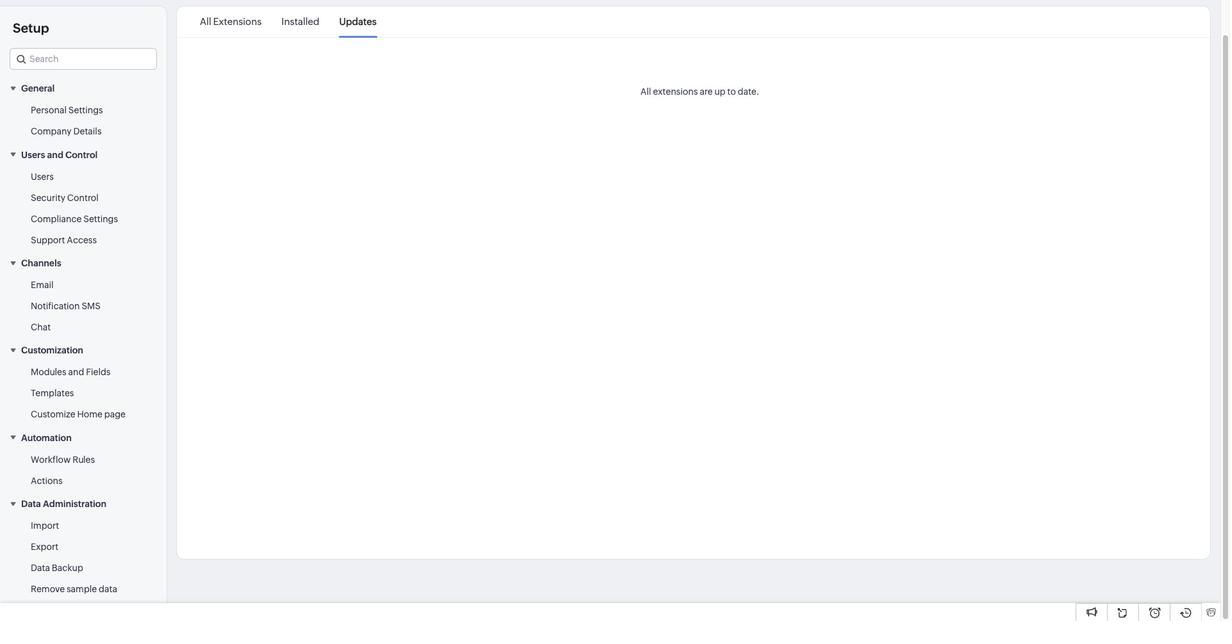 Task type: locate. For each thing, give the bounding box(es) containing it.
data administration
[[21, 499, 106, 509]]

actions
[[31, 476, 63, 486]]

control up compliance settings link
[[67, 193, 99, 203]]

templates link
[[31, 387, 74, 400]]

users and control
[[21, 150, 98, 160]]

0 vertical spatial and
[[47, 150, 63, 160]]

compliance
[[31, 214, 82, 224]]

rules
[[73, 455, 95, 465]]

extensions
[[213, 16, 262, 27]]

1 vertical spatial data
[[31, 563, 50, 574]]

to
[[728, 87, 736, 97]]

users inside 'region'
[[31, 172, 54, 182]]

import
[[31, 521, 59, 531]]

general region
[[0, 100, 167, 142]]

setup
[[13, 21, 49, 35]]

automation
[[21, 433, 72, 443]]

remove sample data
[[31, 584, 117, 595]]

chat
[[31, 322, 51, 333]]

settings for compliance settings
[[83, 214, 118, 224]]

1 vertical spatial control
[[67, 193, 99, 203]]

data administration button
[[0, 492, 167, 516]]

data
[[21, 499, 41, 509], [31, 563, 50, 574]]

and
[[47, 150, 63, 160], [68, 367, 84, 378]]

are
[[700, 87, 713, 97]]

support access
[[31, 235, 97, 245]]

details
[[73, 126, 102, 137]]

up
[[715, 87, 726, 97]]

notification
[[31, 301, 80, 311]]

administration
[[43, 499, 106, 509]]

fields
[[86, 367, 110, 378]]

data for data backup
[[31, 563, 50, 574]]

templates
[[31, 389, 74, 399]]

data inside data backup link
[[31, 563, 50, 574]]

all
[[200, 16, 211, 27], [641, 87, 651, 97]]

users
[[21, 150, 45, 160], [31, 172, 54, 182]]

sample
[[67, 584, 97, 595]]

and down company
[[47, 150, 63, 160]]

0 vertical spatial settings
[[68, 105, 103, 116]]

company details
[[31, 126, 102, 137]]

sms
[[82, 301, 101, 311]]

0 vertical spatial data
[[21, 499, 41, 509]]

updates
[[339, 16, 377, 27]]

1 vertical spatial settings
[[83, 214, 118, 224]]

0 vertical spatial all
[[200, 16, 211, 27]]

control inside 'dropdown button'
[[65, 150, 98, 160]]

1 vertical spatial all
[[641, 87, 651, 97]]

support
[[31, 235, 65, 245]]

settings
[[68, 105, 103, 116], [83, 214, 118, 224]]

backup
[[52, 563, 83, 574]]

1 vertical spatial and
[[68, 367, 84, 378]]

settings up access
[[83, 214, 118, 224]]

0 vertical spatial control
[[65, 150, 98, 160]]

1 horizontal spatial all
[[641, 87, 651, 97]]

customize home page link
[[31, 408, 126, 421]]

and left fields
[[68, 367, 84, 378]]

users up the users link
[[21, 150, 45, 160]]

0 horizontal spatial all
[[200, 16, 211, 27]]

and inside 'dropdown button'
[[47, 150, 63, 160]]

channels region
[[0, 275, 167, 338]]

0 vertical spatial users
[[21, 150, 45, 160]]

modules and fields link
[[31, 366, 110, 379]]

users and control region
[[0, 166, 167, 251]]

data down export link
[[31, 563, 50, 574]]

notification sms
[[31, 301, 101, 311]]

automation button
[[0, 426, 167, 450]]

control down details
[[65, 150, 98, 160]]

workflow rules link
[[31, 454, 95, 466]]

import link
[[31, 520, 59, 533]]

modules
[[31, 367, 66, 378]]

data backup link
[[31, 562, 83, 575]]

1 vertical spatial users
[[31, 172, 54, 182]]

automation region
[[0, 450, 167, 492]]

settings inside compliance settings link
[[83, 214, 118, 224]]

1 horizontal spatial and
[[68, 367, 84, 378]]

security
[[31, 193, 65, 203]]

None field
[[10, 48, 157, 70]]

settings up details
[[68, 105, 103, 116]]

notification sms link
[[31, 300, 101, 313]]

company details link
[[31, 125, 102, 138]]

all inside all extensions "link"
[[200, 16, 211, 27]]

users and control button
[[0, 142, 167, 166]]

email link
[[31, 279, 54, 292]]

company
[[31, 126, 72, 137]]

and inside customization region
[[68, 367, 84, 378]]

all for all extensions
[[200, 16, 211, 27]]

data up import
[[21, 499, 41, 509]]

export link
[[31, 541, 58, 554]]

users up security
[[31, 172, 54, 182]]

control
[[65, 150, 98, 160], [67, 193, 99, 203]]

chat link
[[31, 321, 51, 334]]

users link
[[31, 170, 54, 183]]

settings inside personal settings link
[[68, 105, 103, 116]]

channels
[[21, 258, 61, 269]]

users inside 'dropdown button'
[[21, 150, 45, 160]]

0 horizontal spatial and
[[47, 150, 63, 160]]

updates link
[[339, 7, 377, 37]]

data inside data administration dropdown button
[[21, 499, 41, 509]]

extensions
[[653, 87, 698, 97]]



Task type: describe. For each thing, give the bounding box(es) containing it.
personal
[[31, 105, 67, 116]]

all extensions link
[[200, 7, 262, 37]]

access
[[67, 235, 97, 245]]

all for all extensions are up to date.
[[641, 87, 651, 97]]

data
[[99, 584, 117, 595]]

compliance settings link
[[31, 213, 118, 225]]

customization button
[[0, 338, 167, 362]]

personal settings link
[[31, 104, 103, 117]]

control inside 'region'
[[67, 193, 99, 203]]

home
[[77, 410, 103, 420]]

all extensions
[[200, 16, 262, 27]]

actions link
[[31, 475, 63, 487]]

installed
[[282, 16, 319, 27]]

security control
[[31, 193, 99, 203]]

and for modules
[[68, 367, 84, 378]]

users for users and control
[[21, 150, 45, 160]]

personal settings
[[31, 105, 103, 116]]

workflow rules
[[31, 455, 95, 465]]

data backup
[[31, 563, 83, 574]]

export
[[31, 542, 58, 552]]

date.
[[738, 87, 759, 97]]

email
[[31, 280, 54, 290]]

workflow
[[31, 455, 71, 465]]

channels button
[[0, 251, 167, 275]]

users for users
[[31, 172, 54, 182]]

security control link
[[31, 191, 99, 204]]

modules and fields
[[31, 367, 110, 378]]

compliance settings
[[31, 214, 118, 224]]

settings for personal settings
[[68, 105, 103, 116]]

page
[[104, 410, 126, 420]]

general
[[21, 84, 55, 94]]

customization
[[21, 346, 83, 356]]

remove sample data link
[[31, 583, 117, 596]]

data administration region
[[0, 516, 167, 622]]

customization region
[[0, 362, 167, 426]]

general button
[[0, 76, 167, 100]]

and for users
[[47, 150, 63, 160]]

Search text field
[[10, 49, 156, 69]]

data for data administration
[[21, 499, 41, 509]]

support access link
[[31, 234, 97, 247]]

remove
[[31, 584, 65, 595]]

installed link
[[282, 7, 319, 37]]

all extensions are up to date.
[[641, 87, 759, 97]]

customize
[[31, 410, 75, 420]]

customize home page
[[31, 410, 126, 420]]



Task type: vqa. For each thing, say whether or not it's contained in the screenshot.
Data corresponding to Data Backup
yes



